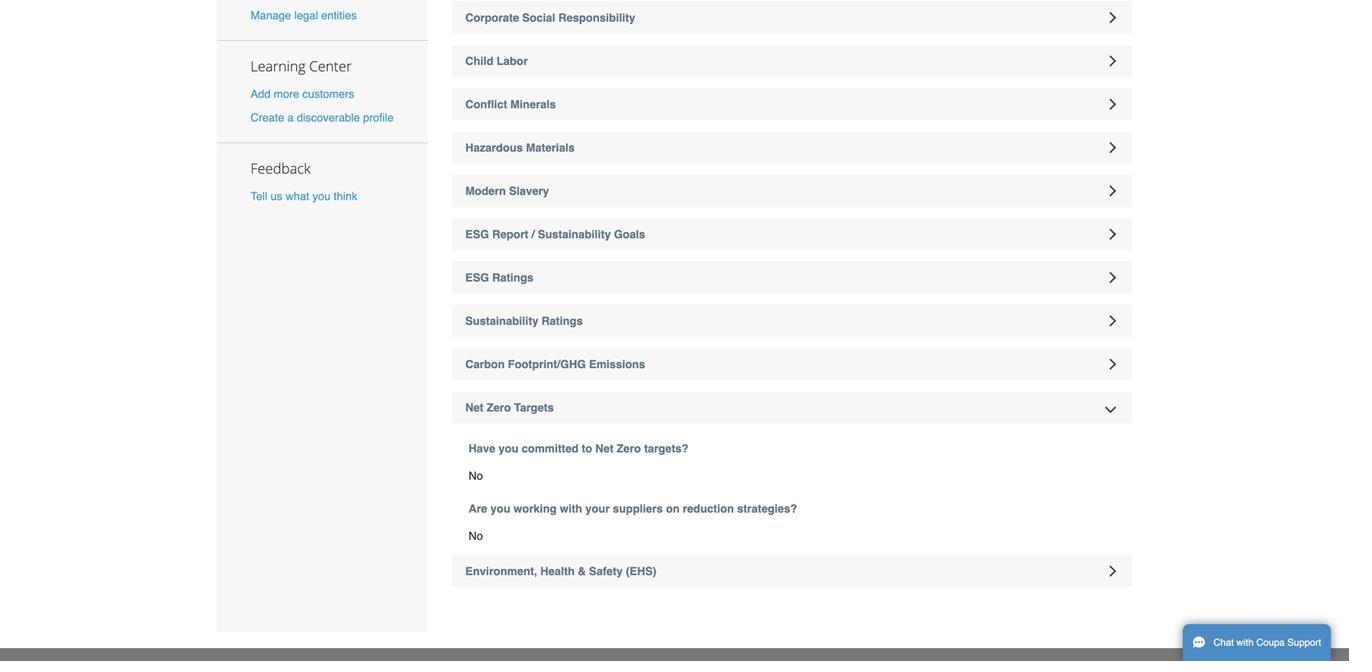Task type: vqa. For each thing, say whether or not it's contained in the screenshot.
Minerals
yes



Task type: describe. For each thing, give the bounding box(es) containing it.
strategies?
[[737, 503, 797, 516]]

/
[[532, 228, 535, 241]]

conflict minerals heading
[[452, 88, 1132, 120]]

center
[[309, 57, 352, 75]]

1 vertical spatial sustainability
[[465, 315, 539, 328]]

hazardous
[[465, 141, 523, 154]]

responsibility
[[559, 11, 635, 24]]

learning
[[251, 57, 306, 75]]

with inside button
[[1237, 638, 1254, 649]]

carbon footprint/ghg emissions heading
[[452, 349, 1132, 381]]

esg for esg ratings
[[465, 271, 489, 284]]

add
[[251, 87, 271, 100]]

think
[[334, 190, 357, 203]]

what
[[286, 190, 309, 203]]

modern
[[465, 185, 506, 198]]

0 vertical spatial sustainability
[[538, 228, 611, 241]]

reduction
[[683, 503, 734, 516]]

slavery
[[509, 185, 549, 198]]

are
[[469, 503, 487, 516]]

learning center
[[251, 57, 352, 75]]

manage legal entities
[[251, 9, 357, 22]]

are you working with your suppliers on reduction strategies?
[[469, 503, 797, 516]]

report
[[492, 228, 529, 241]]

create a discoverable profile
[[251, 111, 394, 124]]

health
[[540, 565, 575, 578]]

coupa
[[1257, 638, 1285, 649]]

you for have
[[499, 443, 519, 455]]

chat with coupa support
[[1214, 638, 1321, 649]]

profile
[[363, 111, 394, 124]]

have you committed to net zero targets?
[[469, 443, 689, 455]]

legal
[[294, 9, 318, 22]]

child labor
[[465, 55, 528, 67]]

0 vertical spatial with
[[560, 503, 582, 516]]

chat
[[1214, 638, 1234, 649]]

conflict
[[465, 98, 507, 111]]

environment, health & safety (ehs) button
[[452, 556, 1132, 588]]

modern slavery
[[465, 185, 549, 198]]

customers
[[302, 87, 354, 100]]

&
[[578, 565, 586, 578]]

carbon footprint/ghg emissions
[[465, 358, 645, 371]]

modern slavery button
[[452, 175, 1132, 207]]

tell
[[251, 190, 267, 203]]

net zero targets
[[465, 402, 554, 414]]

more
[[274, 87, 299, 100]]

sustainability ratings button
[[452, 305, 1132, 337]]

materials
[[526, 141, 575, 154]]

committed
[[522, 443, 579, 455]]

chat with coupa support button
[[1183, 625, 1331, 662]]

conflict minerals
[[465, 98, 556, 111]]

footprint/ghg
[[508, 358, 586, 371]]

you for are
[[491, 503, 511, 516]]

suppliers
[[613, 503, 663, 516]]

feedback
[[251, 159, 311, 178]]

esg report / sustainability goals button
[[452, 218, 1132, 251]]

carbon
[[465, 358, 505, 371]]

labor
[[497, 55, 528, 67]]

1 vertical spatial net
[[595, 443, 614, 455]]

corporate social responsibility heading
[[452, 2, 1132, 34]]

social
[[522, 11, 555, 24]]

tell us what you think
[[251, 190, 357, 203]]

net zero targets heading
[[452, 392, 1132, 424]]

child labor button
[[452, 45, 1132, 77]]



Task type: locate. For each thing, give the bounding box(es) containing it.
1 horizontal spatial ratings
[[542, 315, 583, 328]]

esg inside esg report / sustainability goals dropdown button
[[465, 228, 489, 241]]

1 vertical spatial you
[[499, 443, 519, 455]]

corporate social responsibility button
[[452, 2, 1132, 34]]

2 no from the top
[[469, 530, 483, 543]]

esg ratings
[[465, 271, 534, 284]]

have
[[469, 443, 496, 455]]

us
[[271, 190, 282, 203]]

esg up sustainability ratings
[[465, 271, 489, 284]]

1 vertical spatial esg
[[465, 271, 489, 284]]

net inside dropdown button
[[465, 402, 484, 414]]

0 vertical spatial zero
[[487, 402, 511, 414]]

1 vertical spatial zero
[[617, 443, 641, 455]]

add more customers link
[[251, 87, 354, 100]]

(ehs)
[[626, 565, 657, 578]]

esg left report
[[465, 228, 489, 241]]

0 vertical spatial esg
[[465, 228, 489, 241]]

ratings inside esg ratings dropdown button
[[492, 271, 534, 284]]

net
[[465, 402, 484, 414], [595, 443, 614, 455]]

manage legal entities link
[[251, 9, 357, 22]]

hazardous materials button
[[452, 132, 1132, 164]]

zero
[[487, 402, 511, 414], [617, 443, 641, 455]]

no down have
[[469, 470, 483, 483]]

to
[[582, 443, 592, 455]]

on
[[666, 503, 680, 516]]

sustainability down the esg ratings
[[465, 315, 539, 328]]

minerals
[[510, 98, 556, 111]]

2 vertical spatial you
[[491, 503, 511, 516]]

support
[[1288, 638, 1321, 649]]

ratings for sustainability ratings
[[542, 315, 583, 328]]

1 esg from the top
[[465, 228, 489, 241]]

1 horizontal spatial with
[[1237, 638, 1254, 649]]

ratings
[[492, 271, 534, 284], [542, 315, 583, 328]]

your
[[585, 503, 610, 516]]

0 vertical spatial no
[[469, 470, 483, 483]]

zero inside dropdown button
[[487, 402, 511, 414]]

with left your
[[560, 503, 582, 516]]

with
[[560, 503, 582, 516], [1237, 638, 1254, 649]]

ratings down report
[[492, 271, 534, 284]]

conflict minerals button
[[452, 88, 1132, 120]]

esg
[[465, 228, 489, 241], [465, 271, 489, 284]]

1 horizontal spatial zero
[[617, 443, 641, 455]]

2 esg from the top
[[465, 271, 489, 284]]

hazardous materials heading
[[452, 132, 1132, 164]]

with right chat
[[1237, 638, 1254, 649]]

you right have
[[499, 443, 519, 455]]

esg ratings button
[[452, 262, 1132, 294]]

ratings for esg ratings
[[492, 271, 534, 284]]

you left think
[[312, 190, 331, 203]]

hazardous materials
[[465, 141, 575, 154]]

emissions
[[589, 358, 645, 371]]

entities
[[321, 9, 357, 22]]

environment, health & safety (ehs) heading
[[452, 556, 1132, 588]]

1 vertical spatial ratings
[[542, 315, 583, 328]]

esg for esg report / sustainability goals
[[465, 228, 489, 241]]

0 horizontal spatial zero
[[487, 402, 511, 414]]

corporate social responsibility
[[465, 11, 635, 24]]

safety
[[589, 565, 623, 578]]

working
[[514, 503, 557, 516]]

sustainability ratings heading
[[452, 305, 1132, 337]]

esg report / sustainability goals
[[465, 228, 645, 241]]

you
[[312, 190, 331, 203], [499, 443, 519, 455], [491, 503, 511, 516]]

no
[[469, 470, 483, 483], [469, 530, 483, 543]]

targets
[[514, 402, 554, 414]]

goals
[[614, 228, 645, 241]]

you right 'are'
[[491, 503, 511, 516]]

0 horizontal spatial with
[[560, 503, 582, 516]]

add more customers
[[251, 87, 354, 100]]

0 horizontal spatial ratings
[[492, 271, 534, 284]]

carbon footprint/ghg emissions button
[[452, 349, 1132, 381]]

environment, health & safety (ehs)
[[465, 565, 657, 578]]

a
[[287, 111, 294, 124]]

0 vertical spatial you
[[312, 190, 331, 203]]

manage
[[251, 9, 291, 22]]

corporate
[[465, 11, 519, 24]]

zero left targets
[[487, 402, 511, 414]]

child labor heading
[[452, 45, 1132, 77]]

1 no from the top
[[469, 470, 483, 483]]

net right to at left bottom
[[595, 443, 614, 455]]

ratings inside sustainability ratings dropdown button
[[542, 315, 583, 328]]

0 vertical spatial ratings
[[492, 271, 534, 284]]

esg ratings heading
[[452, 262, 1132, 294]]

tell us what you think button
[[251, 188, 357, 204]]

discoverable
[[297, 111, 360, 124]]

create a discoverable profile link
[[251, 111, 394, 124]]

1 vertical spatial no
[[469, 530, 483, 543]]

sustainability right /
[[538, 228, 611, 241]]

net up have
[[465, 402, 484, 414]]

targets?
[[644, 443, 689, 455]]

you inside button
[[312, 190, 331, 203]]

esg inside esg ratings dropdown button
[[465, 271, 489, 284]]

net zero targets button
[[452, 392, 1132, 424]]

modern slavery heading
[[452, 175, 1132, 207]]

no down 'are'
[[469, 530, 483, 543]]

zero left targets?
[[617, 443, 641, 455]]

ratings up carbon footprint/ghg emissions
[[542, 315, 583, 328]]

esg report / sustainability goals heading
[[452, 218, 1132, 251]]

environment,
[[465, 565, 537, 578]]

1 vertical spatial with
[[1237, 638, 1254, 649]]

1 horizontal spatial net
[[595, 443, 614, 455]]

create
[[251, 111, 284, 124]]

sustainability
[[538, 228, 611, 241], [465, 315, 539, 328]]

child
[[465, 55, 494, 67]]

0 horizontal spatial net
[[465, 402, 484, 414]]

sustainability ratings
[[465, 315, 583, 328]]

0 vertical spatial net
[[465, 402, 484, 414]]



